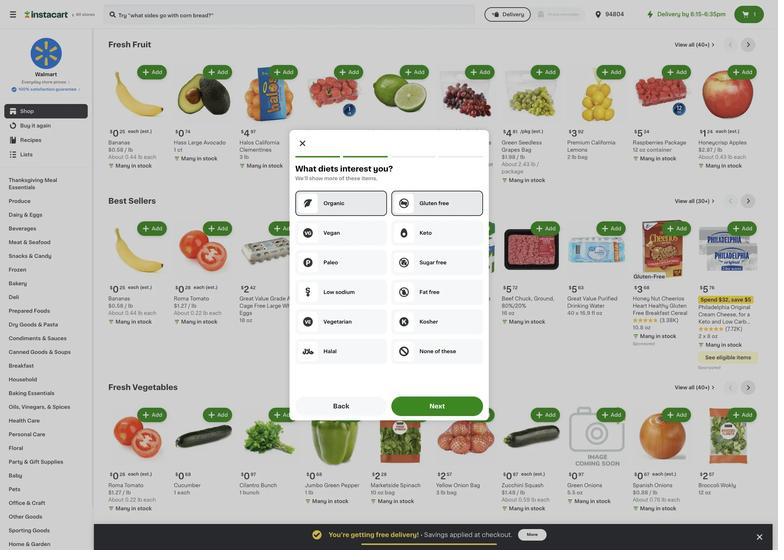 Task type: locate. For each thing, give the bounding box(es) containing it.
$5 down "fat"
[[417, 297, 424, 302]]

& for eggs
[[24, 212, 28, 217]]

product group
[[108, 64, 168, 171], [174, 64, 234, 163], [240, 64, 299, 171], [305, 64, 365, 153], [371, 64, 431, 163], [436, 64, 496, 178], [502, 64, 562, 185], [567, 64, 627, 161], [633, 64, 693, 163], [699, 64, 758, 171], [108, 220, 168, 327], [174, 220, 234, 327], [240, 220, 299, 324], [305, 220, 365, 333], [371, 220, 431, 364], [436, 220, 496, 334], [502, 220, 562, 327], [567, 220, 627, 317], [633, 220, 693, 348], [699, 220, 758, 372], [108, 406, 168, 514], [174, 406, 234, 496], [240, 406, 299, 496], [305, 406, 365, 506], [371, 406, 431, 506], [436, 406, 496, 496], [502, 406, 562, 514], [567, 406, 627, 506], [633, 406, 693, 514], [699, 406, 758, 496]]

bag right onion
[[470, 483, 480, 488]]

2 25 from the top
[[120, 286, 125, 290]]

personal
[[9, 432, 32, 437]]

1 vertical spatial bananas
[[108, 296, 130, 301]]

see eligible items down 1.48
[[378, 348, 424, 353]]

92 inside $ 13 92
[[398, 541, 404, 545]]

view all (40+) for each (est.)
[[675, 42, 710, 47]]

1 onions from the left
[[655, 483, 673, 488]]

lists
[[20, 152, 33, 157]]

each inside the spanish onions $0.88 / lb about 0.76 lb each
[[668, 497, 680, 502]]

2 down the lifestyle
[[699, 334, 702, 339]]

72 inside $ 5 72
[[513, 286, 518, 290]]

free inside honey nut cheerios heart healthy gluten free breakfast cereal
[[633, 311, 644, 316]]

about inside zucchini squash $1.48 / lb about 0.59 lb each
[[502, 497, 517, 502]]

view all (40+) button
[[672, 38, 718, 52], [672, 380, 718, 395]]

12 inside broccoli wokly 12 oz
[[699, 490, 704, 495]]

oz inside 'raspberries package 12 oz container'
[[640, 147, 646, 152]]

care down vinegars, on the left
[[27, 418, 40, 423]]

thomas' original english muffins 6 ct
[[305, 296, 348, 316]]

sun
[[436, 140, 446, 145]]

2.43
[[519, 162, 530, 167]]

x right 40
[[576, 311, 579, 316]]

(est.) inside the $0.87 each (estimated) element
[[533, 472, 545, 476]]

1 california from the left
[[255, 140, 280, 145]]

sponsored badge image
[[305, 327, 327, 332], [633, 342, 655, 346], [371, 359, 393, 363], [699, 366, 720, 370]]

8 left 1.48
[[371, 327, 374, 332]]

1 view all (40+) button from the top
[[672, 38, 718, 52]]

5 left "34"
[[637, 129, 643, 137]]

1 vertical spatial $0.25 each (estimated) element
[[108, 282, 168, 295]]

$ 5 72
[[503, 285, 518, 294]]

& left soups
[[49, 350, 53, 355]]

save up stacks
[[404, 297, 416, 302]]

68 for cucumber
[[185, 472, 191, 477]]

0 vertical spatial of
[[339, 176, 344, 181]]

0 horizontal spatial x
[[375, 327, 378, 332]]

vinegars,
[[22, 405, 46, 410]]

1 vertical spatial view all (40+) button
[[672, 380, 718, 395]]

& left spices
[[47, 405, 51, 410]]

0 vertical spatial view
[[675, 42, 688, 47]]

$0.25 each (estimated) element
[[108, 126, 168, 139], [108, 282, 168, 295]]

onions inside green onions 5.5 oz
[[584, 483, 603, 488]]

2 $ 0 97 from the left
[[569, 472, 584, 480]]

seedless down the $5.23 per package (estimated) element on the top
[[468, 140, 492, 145]]

& right the dairy
[[24, 212, 28, 217]]

these down interest
[[345, 176, 360, 181]]

items down the (7.72k)
[[737, 355, 752, 360]]

oz inside great value purified drinking water 40 x 16.9 fl oz
[[597, 311, 603, 316]]

$0.58 for 2
[[108, 303, 123, 309]]

28 for the top $0.28 each (estimated) element
[[185, 286, 191, 290]]

1 spend from the left
[[373, 297, 390, 302]]

72
[[316, 130, 321, 134], [513, 286, 518, 290]]

1 value from the left
[[255, 296, 269, 301]]

1 grapes from the left
[[448, 147, 466, 152]]

$0.28 each (estimated) element
[[174, 282, 234, 295], [108, 469, 168, 482]]

57 for yellow
[[447, 472, 452, 477]]

nut
[[651, 296, 660, 301]]

all for 1
[[689, 42, 695, 47]]

1 horizontal spatial grapes
[[502, 147, 520, 152]]

1 $5 from the left
[[417, 297, 424, 302]]

1 bananas from the top
[[108, 140, 130, 145]]

0 vertical spatial fresh
[[108, 41, 131, 48]]

2 $ 2 57 from the left
[[700, 472, 714, 480]]

2 /pkg from the left
[[521, 129, 531, 133]]

$ 2 57 for yellow
[[438, 472, 452, 480]]

$ 0 97 up green onions 5.5 oz
[[569, 472, 584, 480]]

5 for $ 5 23 /pkg (est.)
[[441, 129, 446, 137]]

bag inside yellow onion bag 3 lb bag
[[447, 490, 457, 495]]

personal care
[[9, 432, 45, 437]]

bananas for 2
[[108, 296, 130, 301]]

$1.98
[[502, 154, 516, 159]]

2 x 8 oz
[[699, 334, 718, 339]]

value inside great value grade aa cage free large white eggs 18 oz
[[255, 296, 269, 301]]

97 for 2
[[251, 130, 256, 134]]

bag inside marketside spinach 10 oz bag
[[385, 490, 395, 495]]

2 horizontal spatial ct
[[443, 318, 448, 323]]

of
[[339, 176, 344, 181], [435, 349, 440, 354]]

2 0.44 from the top
[[125, 311, 137, 316]]

& left craft
[[26, 501, 31, 506]]

1 view from the top
[[675, 42, 688, 47]]

2 up broccoli
[[703, 472, 708, 480]]

1 25 from the top
[[120, 130, 125, 134]]

free right "cage" on the bottom of page
[[254, 303, 266, 309]]

0 vertical spatial 92
[[578, 130, 584, 134]]

2 57 from the left
[[709, 472, 714, 477]]

1 vertical spatial 92
[[316, 286, 322, 290]]

1 horizontal spatial keto
[[699, 319, 711, 324]]

1 vertical spatial large
[[267, 303, 281, 309]]

free down heart
[[633, 311, 644, 316]]

these right none
[[441, 349, 456, 354]]

original down low sodium
[[328, 296, 348, 301]]

best
[[108, 197, 127, 205]]

delivery for delivery
[[503, 12, 524, 17]]

$ 3 92 up premium on the top of page
[[569, 129, 584, 137]]

1 horizontal spatial of
[[435, 349, 440, 354]]

72 inside $ 2 72
[[316, 130, 321, 134]]

57
[[447, 472, 452, 477], [709, 472, 714, 477]]

green down $ 4 81
[[502, 140, 517, 145]]

about inside honeycrisp apples $2.87 / lb about 0.43 lb each
[[699, 154, 714, 159]]

see down '8 x 1.48 oz'
[[378, 348, 388, 353]]

12 inside 'raspberries package 12 oz container'
[[633, 147, 638, 152]]

many in stock
[[181, 156, 217, 161], [640, 156, 677, 161], [378, 156, 414, 161], [116, 163, 152, 168], [247, 163, 283, 168], [706, 163, 742, 168], [509, 178, 545, 183], [116, 319, 152, 324], [181, 319, 217, 324], [312, 319, 349, 324], [509, 319, 545, 324], [640, 334, 677, 339], [378, 335, 414, 340], [706, 342, 742, 348], [312, 499, 349, 504], [378, 499, 414, 504], [575, 499, 611, 504], [116, 506, 152, 511], [509, 506, 545, 511], [640, 506, 677, 511]]

0 horizontal spatial 68
[[185, 472, 191, 477]]

3 down the "yellow"
[[436, 490, 440, 495]]

0 vertical spatial 72
[[316, 130, 321, 134]]

80%/20%
[[502, 303, 526, 309]]

1 vertical spatial eligible
[[717, 355, 736, 360]]

gluten inside honey nut cheerios heart healthy gluten free breakfast cereal
[[670, 303, 687, 309]]

$0.58 for 4
[[108, 147, 123, 152]]

free for fat free
[[429, 289, 440, 295]]

18
[[240, 318, 245, 323]]

dry goods & pasta link
[[4, 318, 88, 332]]

2 great from the left
[[567, 296, 582, 301]]

1 bananas $0.58 / lb about 0.44 lb each from the top
[[108, 140, 156, 159]]

bag down 'marketside'
[[385, 490, 395, 495]]

$ 0 97 for green onions
[[569, 472, 584, 480]]

by
[[682, 12, 689, 17]]

92 for thomas' original english muffins
[[316, 286, 322, 290]]

marketside
[[371, 483, 399, 488]]

72 for 5
[[513, 286, 518, 290]]

bananas $0.58 / lb about 0.44 lb each
[[108, 140, 156, 159], [108, 296, 156, 316]]

(est.) inside $ 5 23 /pkg (est.)
[[467, 129, 478, 133]]

5 left 76
[[703, 285, 709, 294]]

0 horizontal spatial free
[[254, 303, 266, 309]]

breakfast
[[646, 311, 670, 316], [9, 363, 34, 368]]

12 down broccoli
[[699, 490, 704, 495]]

free for gluten free
[[438, 201, 449, 206]]

package inside sun harvest seedless red grapes $2.18 / lb about 2.4 lb / package
[[472, 162, 493, 167]]

$ 0 28 for the top $0.28 each (estimated) element
[[175, 285, 191, 294]]

$ 2 57 up the "yellow"
[[438, 472, 452, 480]]

0 horizontal spatial $ 2 57
[[438, 472, 452, 480]]

1 vertical spatial free
[[254, 303, 266, 309]]

2 california from the left
[[591, 140, 616, 145]]

1 vertical spatial view all (40+)
[[675, 385, 710, 390]]

fresh inside ritz fresh stacks original crackers
[[382, 305, 396, 310]]

1 $ 0 97 from the left
[[241, 472, 256, 480]]

$ inside $ 0 33
[[372, 130, 375, 134]]

2 $ 0 68 from the left
[[307, 472, 322, 480]]

68 for honey nut cheerios heart healthy gluten free breakfast cereal
[[644, 286, 650, 290]]

0 horizontal spatial great
[[240, 296, 254, 301]]

2 up 'marketside'
[[375, 472, 380, 480]]

each (est.)
[[128, 129, 152, 133], [128, 285, 152, 290], [194, 285, 218, 290], [128, 472, 152, 476], [521, 472, 545, 476], [653, 472, 677, 476]]

$ 3 92 up thomas'
[[307, 285, 322, 294]]

3 view from the top
[[675, 385, 688, 390]]

office & craft
[[9, 501, 45, 506]]

68 inside the '$ 3 68'
[[644, 286, 650, 290]]

2 up the "yellow"
[[441, 472, 446, 480]]

$5
[[417, 297, 424, 302], [745, 297, 751, 302]]

0 horizontal spatial $ 3 92
[[307, 285, 322, 294]]

2 horizontal spatial 92
[[578, 130, 584, 134]]

1 horizontal spatial see eligible items
[[706, 355, 752, 360]]

bag up 2.43
[[522, 147, 532, 152]]

care for health care
[[27, 418, 40, 423]]

2 item carousel region from the top
[[108, 194, 758, 375]]

1 vertical spatial 12
[[436, 318, 442, 323]]

eggs down "cage" on the bottom of page
[[240, 311, 252, 316]]

1 horizontal spatial low
[[723, 319, 733, 324]]

0 horizontal spatial 92
[[316, 286, 322, 290]]

2 all from the top
[[689, 198, 695, 204]]

buy it again link
[[4, 118, 88, 133]]

x left 1.48
[[375, 327, 378, 332]]

all
[[689, 42, 695, 47], [689, 198, 695, 204], [689, 385, 695, 390]]

paper
[[436, 303, 451, 309]]

0 vertical spatial all
[[689, 42, 695, 47]]

party & gift supplies link
[[4, 455, 88, 469]]

zucchini
[[502, 483, 524, 488]]

keto up sugar
[[419, 230, 432, 235]]

2 $0.58 from the top
[[108, 303, 123, 309]]

0 horizontal spatial gluten
[[419, 201, 437, 206]]

2 left 42
[[244, 285, 249, 294]]

value down 42
[[255, 296, 269, 301]]

items for (105)
[[409, 348, 424, 353]]

1 seedless from the left
[[468, 140, 492, 145]]

1 $ 0 68 from the left
[[175, 472, 191, 480]]

goods down prepared foods
[[19, 322, 37, 327]]

$ 0 33
[[372, 129, 388, 137]]

0 vertical spatial $0.58
[[108, 147, 123, 152]]

lb inside premium california lemons 2 lb bag
[[572, 154, 577, 159]]

oz
[[640, 147, 646, 152], [509, 311, 515, 316], [597, 311, 603, 316], [246, 318, 252, 323], [645, 325, 651, 330], [391, 327, 397, 332], [712, 334, 718, 339], [378, 490, 384, 495], [577, 490, 583, 495], [705, 490, 711, 495]]

2 view all (40+) from the top
[[675, 385, 710, 390]]

essentials down thanksgiving
[[9, 185, 35, 190]]

office & craft link
[[4, 496, 88, 510]]

0 horizontal spatial grapes
[[448, 147, 466, 152]]

care down health care link
[[33, 432, 45, 437]]

each (est.) for $0.28 each (estimated) element to the left
[[128, 472, 152, 476]]

(est.) for 4's '$0.25 each (estimated)' element
[[140, 129, 152, 133]]

value inside great value purified drinking water 40 x 16.9 fl oz
[[583, 296, 597, 301]]

see eligible items button down 1.48
[[371, 344, 431, 357]]

/ inside zucchini squash $1.48 / lb about 0.59 lb each
[[517, 490, 519, 495]]

2 view all (40+) button from the top
[[672, 380, 718, 395]]

25 for 2
[[120, 286, 125, 290]]

cucumber 1 each
[[174, 483, 201, 495]]

package right 2.4
[[472, 162, 493, 167]]

1 $0.58 from the top
[[108, 147, 123, 152]]

low down cheese,
[[723, 319, 733, 324]]

& left candy
[[29, 254, 33, 259]]

$ 0 68 up 'cucumber' on the left bottom of page
[[175, 472, 191, 480]]

x
[[576, 311, 579, 316], [375, 327, 378, 332], [703, 334, 706, 339]]

$ 0 68
[[175, 472, 191, 480], [307, 472, 322, 480]]

0 horizontal spatial $1.27
[[108, 490, 121, 495]]

everyday
[[22, 80, 41, 84]]

bag
[[522, 147, 532, 152], [470, 483, 480, 488]]

1 $ 0 25 from the top
[[110, 129, 125, 137]]

home & garden
[[9, 542, 50, 547]]

3 inside halos california clementines 3 lb
[[240, 154, 243, 159]]

bag down lemons
[[578, 154, 588, 159]]

value up "water"
[[583, 296, 597, 301]]

1 vertical spatial see eligible items
[[706, 355, 752, 360]]

12 down paper
[[436, 318, 442, 323]]

$0.58
[[108, 147, 123, 152], [108, 303, 123, 309]]

(est.) inside $0.67 each (estimated) element
[[665, 472, 677, 476]]

original up for
[[731, 305, 751, 310]]

0 horizontal spatial 57
[[447, 472, 452, 477]]

each (est.) inside $0.67 each (estimated) element
[[653, 472, 677, 476]]

$ inside $ 5 72
[[503, 286, 506, 290]]

1 57 from the left
[[447, 472, 452, 477]]

each (est.) for 4's '$0.25 each (estimated)' element
[[128, 129, 152, 133]]

0 horizontal spatial keto
[[419, 230, 432, 235]]

1 horizontal spatial spend
[[701, 297, 718, 302]]

/pkg right '81' at the top right of page
[[521, 129, 531, 133]]

original inside ritz fresh stacks original crackers
[[371, 312, 390, 317]]

76
[[709, 286, 715, 290]]

57 up broccoli
[[709, 472, 714, 477]]

large inside the hass large avocado 1 ct
[[188, 140, 202, 145]]

1 vertical spatial item carousel region
[[108, 194, 758, 375]]

supplies
[[41, 459, 63, 464]]

0 horizontal spatial green
[[324, 483, 340, 488]]

97 inside $ 4 97
[[251, 130, 256, 134]]

recipes
[[20, 138, 41, 143]]

taste the season in every sip image
[[109, 525, 258, 550], [264, 538, 277, 550]]

large inside great value grade aa cage free large white eggs 18 oz
[[267, 303, 281, 309]]

& left sauces at the left bottom
[[42, 336, 46, 341]]

1 vertical spatial breakfast
[[9, 363, 34, 368]]

1 horizontal spatial bag
[[447, 490, 457, 495]]

fresh for 0
[[108, 384, 131, 391]]

68 for jumbo green pepper
[[316, 472, 322, 477]]

everyday store prices link
[[22, 79, 71, 85]]

low up thomas' original english muffins 6 ct at the left of the page
[[323, 289, 334, 295]]

2 $0.25 each (estimated) element from the top
[[108, 282, 168, 295]]

2 bananas $0.58 / lb about 0.44 lb each from the top
[[108, 296, 156, 316]]

1 vertical spatial all
[[689, 198, 695, 204]]

5 for $ 5 34
[[637, 129, 643, 137]]

fresh left fruit
[[108, 41, 131, 48]]

0 vertical spatial tomato
[[190, 296, 209, 301]]

bag down the "yellow"
[[447, 490, 457, 495]]

0 vertical spatial 0.44
[[125, 154, 137, 159]]

68 down gluten-free
[[644, 286, 650, 290]]

eggs up beverages link
[[29, 212, 42, 217]]

grapes down harvest
[[448, 147, 466, 152]]

tomato
[[190, 296, 209, 301], [124, 483, 144, 488]]

& left pasta
[[38, 322, 42, 327]]

2 $ 0 25 from the top
[[110, 285, 125, 294]]

$ 2 57 up broccoli
[[700, 472, 714, 480]]

california inside premium california lemons 2 lb bag
[[591, 140, 616, 145]]

seedless down $4.81 per package (estimated) element
[[519, 140, 542, 145]]

chuck,
[[515, 296, 533, 301]]

92 up thomas'
[[316, 286, 322, 290]]

0 horizontal spatial spend
[[373, 297, 390, 302]]

1 vertical spatial keto
[[699, 319, 711, 324]]

main content
[[94, 29, 773, 550]]

72 up strawberries
[[316, 130, 321, 134]]

1 inside button
[[754, 12, 756, 17]]

2 (40+) from the top
[[696, 385, 710, 390]]

great up drinking
[[567, 296, 582, 301]]

0 vertical spatial large
[[188, 140, 202, 145]]

baking essentials link
[[4, 386, 88, 400]]

each inside honeycrisp apples $2.87 / lb about 0.43 lb each
[[734, 154, 747, 159]]

(7.53k)
[[463, 311, 481, 316]]

1 0.44 from the top
[[125, 154, 137, 159]]

3 inside yellow onion bag 3 lb bag
[[436, 490, 440, 495]]

goods for canned
[[30, 350, 48, 355]]

2 onions from the left
[[584, 483, 603, 488]]

$2.87
[[699, 147, 713, 152]]

5 left 63
[[572, 285, 577, 294]]

1 vertical spatial package
[[502, 169, 524, 174]]

ct down paper
[[443, 318, 448, 323]]

onions inside the spanish onions $0.88 / lb about 0.76 lb each
[[655, 483, 673, 488]]

large down grade at bottom
[[267, 303, 281, 309]]

original inside philadelphia original cream cheese, for a keto and low carb lifestyle
[[731, 305, 751, 310]]

$ 0 68 up jumbo
[[307, 472, 322, 480]]

12 inside $ 22 bounty select-a-size paper towels (7.53k) 12 ct
[[436, 318, 442, 323]]

$ inside $ 4 81
[[503, 130, 506, 134]]

1 save from the left
[[404, 297, 416, 302]]

0 horizontal spatial value
[[255, 296, 269, 301]]

ritz fresh stacks original crackers
[[371, 305, 414, 317]]

$ inside $ 2 28
[[372, 472, 375, 477]]

fresh down the $20,
[[382, 305, 396, 310]]

10.8 oz
[[633, 325, 651, 330]]

28 for $0.28 each (estimated) element to the left
[[120, 472, 125, 477]]

value for 2
[[255, 296, 269, 301]]

great for 5
[[567, 296, 582, 301]]

none of these
[[419, 349, 456, 354]]

baby link
[[4, 469, 88, 483]]

eligible for 2 x 8 oz
[[717, 355, 736, 360]]

2 vertical spatial free
[[633, 311, 644, 316]]

1 horizontal spatial 0.22
[[191, 311, 202, 316]]

1 vertical spatial bananas $0.58 / lb about 0.44 lb each
[[108, 296, 156, 316]]

68 up jumbo
[[316, 472, 322, 477]]

0 horizontal spatial $ 0 68
[[175, 472, 191, 480]]

1 great from the left
[[240, 296, 254, 301]]

view all (40+) button for each (est.)
[[672, 38, 718, 52]]

green inside the green seedless grapes bag $1.98 / lb about 2.43 lb / package
[[502, 140, 517, 145]]

1 all from the top
[[689, 42, 695, 47]]

0 horizontal spatial 28
[[120, 472, 125, 477]]

57 for broccoli
[[709, 472, 714, 477]]

1 inside product group
[[703, 129, 707, 137]]

see down 2 x 8 oz
[[706, 355, 715, 360]]

frozen
[[9, 267, 26, 272]]

1 vertical spatial gluten
[[670, 303, 687, 309]]

about inside sun harvest seedless red grapes $2.18 / lb about 2.4 lb / package
[[436, 162, 452, 167]]

diets
[[318, 165, 338, 172]]

1 /pkg from the left
[[455, 129, 465, 133]]

of right none
[[435, 349, 440, 354]]

dry goods & pasta
[[9, 322, 58, 327]]

satisfaction
[[30, 87, 55, 91]]

0 horizontal spatial see eligible items button
[[371, 344, 431, 357]]

see inside product group
[[378, 348, 388, 353]]

0 vertical spatial 25
[[120, 130, 125, 134]]

0 horizontal spatial 72
[[316, 130, 321, 134]]

0 vertical spatial eggs
[[29, 212, 42, 217]]

of inside what diets interest you? we'll show more of these items.
[[339, 176, 344, 181]]

view all (40+) button for 2
[[672, 380, 718, 395]]

1 horizontal spatial great
[[567, 296, 582, 301]]

oz inside green onions 5.5 oz
[[577, 490, 583, 495]]

0 horizontal spatial /pkg
[[455, 129, 465, 133]]

2 horizontal spatial bag
[[578, 154, 588, 159]]

item carousel region
[[108, 38, 758, 188], [108, 194, 758, 375], [108, 380, 758, 519]]

snacks
[[9, 254, 28, 259]]

(est.) for the top $0.28 each (estimated) element
[[206, 285, 218, 290]]

walmart
[[35, 72, 57, 77]]

1 horizontal spatial 92
[[398, 541, 404, 545]]

$ 1 24 each (est.)
[[700, 129, 740, 137]]

health care link
[[4, 414, 88, 428]]

spend up the philadelphia
[[701, 297, 718, 302]]

select-
[[456, 296, 474, 301]]

0 vertical spatial breakfast
[[646, 311, 670, 316]]

1 button
[[735, 6, 764, 23]]

92 for premium california lemons
[[578, 130, 584, 134]]

original down the ritz
[[371, 312, 390, 317]]

8 down the lifestyle
[[707, 334, 711, 339]]

2 seedless from the left
[[519, 140, 542, 145]]

1 view all (40+) from the top
[[675, 42, 710, 47]]

ct right 6
[[310, 311, 315, 316]]

floral link
[[4, 441, 88, 455]]

$0.25 each (estimated) element for 4
[[108, 126, 168, 139]]

$
[[110, 130, 113, 134], [175, 130, 178, 134], [307, 130, 309, 134], [438, 130, 441, 134], [503, 130, 506, 134], [634, 130, 637, 134], [241, 130, 244, 134], [372, 130, 375, 134], [569, 130, 572, 134], [700, 130, 703, 134], [110, 286, 113, 290], [175, 286, 178, 290], [307, 286, 309, 290], [438, 286, 441, 290], [503, 286, 506, 290], [634, 286, 637, 290], [241, 286, 244, 290], [569, 286, 572, 290], [700, 286, 703, 290], [110, 472, 113, 477], [175, 472, 178, 477], [307, 472, 309, 477], [438, 472, 441, 477], [503, 472, 506, 477], [634, 472, 637, 477], [241, 472, 244, 477], [372, 472, 375, 477], [569, 472, 572, 477], [700, 472, 703, 477], [385, 541, 388, 545], [490, 541, 493, 545]]

oz right 5.5
[[577, 490, 583, 495]]

0 vertical spatial view all (40+)
[[675, 42, 710, 47]]

0 horizontal spatial breakfast
[[9, 363, 34, 368]]

oz down the lifestyle
[[712, 334, 718, 339]]

goods up sporting goods
[[25, 514, 42, 519]]

apples
[[729, 140, 747, 145]]

3 for thomas' original english muffins
[[309, 285, 315, 294]]

2 vertical spatial x
[[703, 334, 706, 339]]

1 horizontal spatial $ 0 97
[[569, 472, 584, 480]]

5 for $ 5 63
[[572, 285, 577, 294]]

2 spend from the left
[[701, 297, 718, 302]]

original inside thomas' original english muffins 6 ct
[[328, 296, 348, 301]]

(est.) for '$0.25 each (estimated)' element associated with 2
[[140, 285, 152, 290]]

2 bananas from the top
[[108, 296, 130, 301]]

great for 2
[[240, 296, 254, 301]]

$ 3 92
[[569, 129, 584, 137], [307, 285, 322, 294]]

x down the lifestyle
[[703, 334, 706, 339]]

delivery inside "link"
[[658, 12, 681, 17]]

essentials
[[9, 185, 35, 190], [28, 391, 54, 396]]

1 inside the cilantro bunch 1 bunch
[[240, 490, 242, 495]]

spend for spend $20, save $5
[[373, 297, 390, 302]]

frozen link
[[4, 263, 88, 277]]

1 4 from the left
[[506, 129, 512, 137]]

1 vertical spatial of
[[435, 349, 440, 354]]

None search field
[[103, 4, 475, 25]]

$ 0 68 for cucumber
[[175, 472, 191, 480]]

& for seafood
[[23, 240, 27, 245]]

1 vertical spatial $0.58
[[108, 303, 123, 309]]

$ inside $ 1 24 each (est.)
[[700, 130, 703, 134]]

2 vertical spatial fresh
[[108, 384, 131, 391]]

more
[[527, 533, 538, 537]]

0 vertical spatial $ 0 25
[[110, 129, 125, 137]]

in
[[197, 156, 202, 161], [656, 156, 661, 161], [394, 156, 398, 161], [131, 163, 136, 168], [263, 163, 267, 168], [722, 163, 726, 168], [525, 178, 530, 183], [131, 319, 136, 324], [197, 319, 202, 324], [328, 319, 333, 324], [525, 319, 530, 324], [656, 334, 661, 339], [394, 335, 398, 340], [722, 342, 726, 348], [328, 499, 333, 504], [394, 499, 398, 504], [590, 499, 595, 504], [131, 506, 136, 511], [525, 506, 530, 511], [656, 506, 661, 511]]

lists link
[[4, 147, 88, 162]]

bananas $0.58 / lb about 0.44 lb each for 4
[[108, 140, 156, 159]]

beverages
[[9, 226, 36, 231]]

2 up strawberries
[[309, 129, 315, 137]]

goods for dry
[[19, 322, 37, 327]]

1 $0.25 each (estimated) element from the top
[[108, 126, 168, 139]]

$ 0 97 up cilantro
[[241, 472, 256, 480]]

2 horizontal spatial green
[[567, 483, 583, 488]]

2 for strawberries
[[309, 129, 315, 137]]

delivery inside button
[[503, 12, 524, 17]]

spend for spend $32, save $5
[[701, 297, 718, 302]]

items for (7.72k)
[[737, 355, 752, 360]]

bananas for 4
[[108, 140, 130, 145]]

$5 for spend $32, save $5
[[745, 297, 751, 302]]

california right premium on the top of page
[[591, 140, 616, 145]]

delivery by 6:15-6:35pm
[[658, 12, 726, 17]]

0 vertical spatial item carousel region
[[108, 38, 758, 188]]

2
[[309, 129, 315, 137], [567, 154, 571, 159], [244, 285, 249, 294], [699, 334, 702, 339], [441, 472, 446, 480], [375, 472, 380, 480], [703, 472, 708, 480]]

1 vertical spatial ct
[[310, 311, 315, 316]]

candy
[[34, 254, 51, 259]]

1 vertical spatial 72
[[513, 286, 518, 290]]

again
[[36, 123, 51, 128]]

1 horizontal spatial free
[[633, 311, 644, 316]]

0 horizontal spatial delivery
[[503, 12, 524, 17]]

1 horizontal spatial 57
[[709, 472, 714, 477]]

0 horizontal spatial ct
[[177, 147, 183, 152]]

condiments & sauces link
[[4, 332, 88, 345]]

bakery link
[[4, 277, 88, 290]]

0 horizontal spatial 8
[[371, 327, 374, 332]]

1 inside the cucumber 1 each
[[174, 490, 176, 495]]

1 (40+) from the top
[[696, 42, 710, 47]]

each (est.) inside the $0.87 each (estimated) element
[[521, 472, 545, 476]]

free up nut
[[654, 274, 665, 279]]

breakfast down healthy
[[646, 311, 670, 316]]

2 view from the top
[[675, 198, 688, 204]]

1 horizontal spatial value
[[583, 296, 597, 301]]

2 grapes from the left
[[502, 147, 520, 152]]

0 vertical spatial bananas $0.58 / lb about 0.44 lb each
[[108, 140, 156, 159]]

oz right 1.48
[[391, 327, 397, 332]]

1 horizontal spatial x
[[576, 311, 579, 316]]

$ inside $ 4 97
[[241, 130, 244, 134]]

oz inside beef chuck, ground, 80%/20% 16 oz
[[509, 311, 515, 316]]

these inside what diets interest you? we'll show more of these items.
[[345, 176, 360, 181]]

2 $5 from the left
[[745, 297, 751, 302]]

lb inside yellow onion bag 3 lb bag
[[441, 490, 446, 495]]

eligible inside product group
[[389, 348, 408, 353]]

green up 5.5
[[567, 483, 583, 488]]

1 $ 2 57 from the left
[[438, 472, 452, 480]]

2 save from the left
[[731, 297, 744, 302]]

1 vertical spatial 0.44
[[125, 311, 137, 316]]

view for 1
[[675, 42, 688, 47]]

fresh left vegetables
[[108, 384, 131, 391]]

all inside popup button
[[689, 198, 695, 204]]

0 vertical spatial bananas
[[108, 140, 130, 145]]

$0.25 each (estimated) element for 2
[[108, 282, 168, 295]]

spend up the ritz
[[373, 297, 390, 302]]

and
[[712, 319, 721, 324]]

personal care link
[[4, 428, 88, 441]]

2 4 from the left
[[244, 129, 250, 137]]

0 horizontal spatial roma
[[108, 483, 123, 488]]

0 horizontal spatial california
[[255, 140, 280, 145]]

0.44 for 4
[[125, 154, 137, 159]]

grapes inside sun harvest seedless red grapes $2.18 / lb about 2.4 lb / package
[[448, 147, 466, 152]]

oz right 18
[[246, 318, 252, 323]]

3 item carousel region from the top
[[108, 380, 758, 519]]

all for 5
[[689, 198, 695, 204]]

(40+) for 2
[[696, 385, 710, 390]]

goods up garden
[[33, 528, 50, 533]]

34
[[644, 130, 650, 134]]

72 for 2
[[316, 130, 321, 134]]

california for premium california lemons 2 lb bag
[[591, 140, 616, 145]]

great inside great value grade aa cage free large white eggs 18 oz
[[240, 296, 254, 301]]

& for craft
[[26, 501, 31, 506]]

2 value from the left
[[583, 296, 597, 301]]

0 vertical spatial original
[[328, 296, 348, 301]]

see eligible items button for 2 x 8 oz
[[699, 351, 758, 364]]

/pkg right the 23
[[455, 129, 465, 133]]

eligible down 1.48
[[389, 348, 408, 353]]

california
[[255, 140, 280, 145], [591, 140, 616, 145]]

1 vertical spatial $ 0 28
[[110, 472, 125, 480]]

$ inside $ 2 42
[[241, 286, 244, 290]]

what diets interest you? we'll show more of these items.
[[295, 165, 393, 181]]

bag inside premium california lemons 2 lb bag
[[578, 154, 588, 159]]

oz inside great value grade aa cage free large white eggs 18 oz
[[246, 318, 252, 323]]

green inside jumbo green pepper 1 lb
[[324, 483, 340, 488]]

72 up beef
[[513, 286, 518, 290]]

main content containing 0
[[94, 29, 773, 550]]

0 horizontal spatial these
[[345, 176, 360, 181]]

$ 3 92 for premium california lemons
[[569, 129, 584, 137]]

all stores link
[[25, 4, 95, 25]]

ritz
[[371, 305, 380, 310]]

0 horizontal spatial of
[[339, 176, 344, 181]]

3 up thomas'
[[309, 285, 315, 294]]

1 vertical spatial $ 0 25
[[110, 285, 125, 294]]

0 horizontal spatial onions
[[584, 483, 603, 488]]

1 horizontal spatial original
[[371, 312, 390, 317]]

$0.88
[[633, 490, 648, 495]]

1 horizontal spatial green
[[502, 140, 517, 145]]

each (est.) for the top $0.28 each (estimated) element
[[194, 285, 218, 290]]

package down 2.43
[[502, 169, 524, 174]]

1 vertical spatial see
[[706, 355, 715, 360]]



Task type: describe. For each thing, give the bounding box(es) containing it.
sponsored badge image down 2 x 8 oz
[[699, 366, 720, 370]]

0.76
[[650, 497, 661, 502]]

great value purified drinking water 40 x 16.9 fl oz
[[567, 296, 618, 316]]

$ inside $ 5 76
[[700, 286, 703, 290]]

squash
[[525, 483, 544, 488]]

$ 0 67
[[634, 472, 650, 480]]

bag for 2
[[447, 490, 457, 495]]

$ inside $ 14
[[490, 541, 493, 545]]

$ 5 34
[[634, 129, 650, 137]]

add your shopping preferences element
[[289, 130, 489, 420]]

100% satisfaction guarantee
[[18, 87, 77, 91]]

0 horizontal spatial roma tomato $1.27 / lb about 0.22 lb each
[[108, 483, 156, 502]]

cilantro
[[240, 483, 259, 488]]

bag inside the green seedless grapes bag $1.98 / lb about 2.43 lb / package
[[522, 147, 532, 152]]

see eligible items for 2 x 8 oz
[[706, 355, 752, 360]]

fresh vegetables
[[108, 384, 178, 391]]

2 for broccoli wokly
[[703, 472, 708, 480]]

0 vertical spatial $0.28 each (estimated) element
[[174, 282, 234, 295]]

40
[[567, 311, 575, 316]]

pepper
[[341, 483, 360, 488]]

1 vertical spatial $1.27
[[108, 490, 121, 495]]

eligible for 8 x 1.48 oz
[[389, 348, 408, 353]]

condiments & sauces
[[9, 336, 67, 341]]

see eligible items button for 8 x 1.48 oz
[[371, 344, 431, 357]]

fresh for 4
[[108, 41, 131, 48]]

see for 1.48
[[378, 348, 388, 353]]

$ inside $ 13 92
[[385, 541, 388, 545]]

other
[[9, 514, 24, 519]]

buy
[[20, 123, 30, 128]]

87
[[513, 472, 518, 477]]

eggs inside great value grade aa cage free large white eggs 18 oz
[[240, 311, 252, 316]]

$ 0 25 for 2
[[110, 285, 125, 294]]

save for $32,
[[731, 297, 744, 302]]

12 for broccoli wokly 12 oz
[[699, 490, 704, 495]]

condiments
[[9, 336, 41, 341]]

raspberries
[[633, 140, 664, 145]]

5 for $ 5 76
[[703, 285, 709, 294]]

muffins
[[325, 303, 344, 309]]

keto inside add your shopping preferences element
[[419, 230, 432, 235]]

(est.) for $0.28 each (estimated) element to the left
[[140, 472, 152, 476]]

$1.24 each (estimated) element
[[699, 126, 758, 139]]

28 inside $ 2 28
[[381, 472, 387, 477]]

care for personal care
[[33, 432, 45, 437]]

bakery
[[9, 281, 27, 286]]

/pkg inside $ 5 23 /pkg (est.)
[[455, 129, 465, 133]]

1 vertical spatial essentials
[[28, 391, 54, 396]]

each (est.) for '$0.25 each (estimated)' element associated with 2
[[128, 285, 152, 290]]

$5.23 per package (estimated) element
[[436, 126, 496, 139]]

2 for great value grade aa cage free large white eggs
[[244, 285, 249, 294]]

sporting
[[9, 528, 31, 533]]

$5 for spend $20, save $5
[[417, 297, 424, 302]]

gluten inside add your shopping preferences element
[[419, 201, 437, 206]]

x for spend $20, save $5
[[375, 327, 378, 332]]

view for 5
[[675, 198, 688, 204]]

see for 8
[[706, 355, 715, 360]]

/ inside honeycrisp apples $2.87 / lb about 0.43 lb each
[[714, 147, 716, 152]]

fresh fruit
[[108, 41, 151, 48]]

low inside philadelphia original cream cheese, for a keto and low carb lifestyle
[[723, 319, 733, 324]]

prepared foods link
[[4, 304, 88, 318]]

philadelphia original cream cheese, for a keto and low carb lifestyle
[[699, 305, 751, 332]]

sporting goods link
[[4, 524, 88, 537]]

product group containing 1
[[699, 64, 758, 171]]

lb inside halos california clementines 3 lb
[[244, 154, 249, 159]]

/ inside the spanish onions $0.88 / lb about 0.76 lb each
[[650, 490, 652, 495]]

each inside $ 1 24 each (est.)
[[716, 129, 727, 133]]

next button
[[391, 396, 483, 416]]

about inside the spanish onions $0.88 / lb about 0.76 lb each
[[633, 497, 648, 502]]

about inside the green seedless grapes bag $1.98 / lb about 2.43 lb / package
[[502, 162, 517, 167]]

(est.) for $4.81 per package (estimated) element
[[532, 129, 544, 133]]

goods for other
[[25, 514, 42, 519]]

$ 22 bounty select-a-size paper towels (7.53k) 12 ct
[[436, 285, 491, 323]]

towels
[[452, 303, 470, 309]]

package inside the green seedless grapes bag $1.98 / lb about 2.43 lb / package
[[502, 169, 524, 174]]

deli link
[[4, 290, 88, 304]]

stores
[[82, 13, 95, 17]]

service type group
[[485, 7, 585, 22]]

product group containing 22
[[436, 220, 496, 334]]

oz inside marketside spinach 10 oz bag
[[378, 490, 384, 495]]

oz inside product group
[[391, 327, 397, 332]]

each (est.) for the $0.87 each (estimated) element
[[521, 472, 545, 476]]

essentials inside thanksgiving meal essentials
[[9, 185, 35, 190]]

$ inside $ 0 87
[[503, 472, 506, 477]]

bag inside yellow onion bag 3 lb bag
[[470, 483, 480, 488]]

original for cheese,
[[731, 305, 751, 310]]

bananas $0.58 / lb about 0.44 lb each for 2
[[108, 296, 156, 316]]

thanksgiving meal essentials link
[[4, 173, 88, 194]]

value for 5
[[583, 296, 597, 301]]

product group containing add
[[371, 220, 431, 364]]

yellow
[[436, 483, 452, 488]]

bunch
[[261, 483, 277, 488]]

1 horizontal spatial 8
[[707, 334, 711, 339]]

ct inside thomas' original english muffins 6 ct
[[310, 311, 315, 316]]

sponsored badge image down 10.8 oz
[[633, 342, 655, 346]]

(est.) inside $ 1 24 each (est.)
[[728, 129, 740, 133]]

fat free
[[419, 289, 440, 295]]

x inside great value purified drinking water 40 x 16.9 fl oz
[[576, 311, 579, 316]]

/pkg inside $4.81 per package (estimated) element
[[521, 129, 531, 133]]

canned goods & soups
[[9, 350, 71, 355]]

5 for $ 5 72
[[506, 285, 512, 294]]

$ inside $ 2 72
[[307, 130, 309, 134]]

$ inside $ 5 63
[[569, 286, 572, 290]]

1 inside jumbo green pepper 1 lb
[[305, 490, 307, 495]]

$1.48
[[502, 490, 516, 495]]

$ inside $ 0 74
[[175, 130, 178, 134]]

keto inside philadelphia original cream cheese, for a keto and low carb lifestyle
[[699, 319, 711, 324]]

100%
[[18, 87, 29, 91]]

checkout.
[[482, 532, 513, 538]]

lb inside jumbo green pepper 1 lb
[[309, 490, 313, 495]]

jumbo green pepper 1 lb
[[305, 483, 360, 495]]

meat
[[9, 240, 22, 245]]

$ 0 97 for cilantro bunch
[[241, 472, 256, 480]]

$ inside $ 5 23 /pkg (est.)
[[438, 130, 441, 134]]

(7.72k)
[[725, 327, 743, 332]]

fruit
[[132, 41, 151, 48]]

0 horizontal spatial eggs
[[29, 212, 42, 217]]

see eligible items for 8 x 1.48 oz
[[378, 348, 424, 353]]

$ 2 57 for broccoli
[[700, 472, 714, 480]]

premium
[[567, 140, 590, 145]]

dairy & eggs link
[[4, 208, 88, 222]]

deli
[[9, 295, 19, 300]]

0 horizontal spatial taste the season in every sip image
[[109, 525, 258, 550]]

$0.87 each (estimated) element
[[502, 469, 562, 482]]

free inside treatment tracker modal "dialog"
[[376, 532, 389, 538]]

$2.18
[[436, 154, 450, 159]]

• savings applied at checkout.
[[421, 532, 513, 538]]

(3.38k)
[[660, 318, 679, 323]]

1 vertical spatial 0.22
[[125, 497, 136, 502]]

$20,
[[391, 297, 402, 302]]

each inside zucchini squash $1.48 / lb about 0.59 lb each
[[537, 497, 550, 502]]

onions for spanish
[[655, 483, 673, 488]]

0 horizontal spatial tomato
[[124, 483, 144, 488]]

breakfast inside honey nut cheerios heart healthy gluten free breakfast cereal
[[646, 311, 670, 316]]

ct inside $ 22 bounty select-a-size paper towels (7.53k) 12 ct
[[443, 318, 448, 323]]

all stores
[[76, 13, 95, 17]]

grapes inside the green seedless grapes bag $1.98 / lb about 2.43 lb / package
[[502, 147, 520, 152]]

treatment tracker modal dialog
[[94, 524, 773, 550]]

roma for the top $0.28 each (estimated) element
[[174, 296, 189, 301]]

more
[[324, 176, 338, 181]]

$ 0 87
[[503, 472, 518, 480]]

& for sauces
[[42, 336, 46, 341]]

crackers
[[392, 312, 414, 317]]

prepared
[[9, 308, 33, 313]]

$ inside $ 5 34
[[634, 130, 637, 134]]

delivery!
[[391, 532, 419, 538]]

2 for marketside spinach
[[375, 472, 380, 480]]

original for muffins
[[328, 296, 348, 301]]

seedless inside sun harvest seedless red grapes $2.18 / lb about 2.4 lb / package
[[468, 140, 492, 145]]

0.44 for 2
[[125, 311, 137, 316]]

16.9
[[580, 311, 591, 316]]

1 inside the hass large avocado 1 ct
[[174, 147, 176, 152]]

63
[[578, 286, 584, 290]]

meat & seafood
[[9, 240, 51, 245]]

sponsored badge image down 6
[[305, 327, 327, 332]]

oz inside broccoli wokly 12 oz
[[705, 490, 711, 495]]

cheese,
[[717, 312, 738, 317]]

100% satisfaction guarantee button
[[11, 85, 81, 92]]

delivery for delivery by 6:15-6:35pm
[[658, 12, 681, 17]]

seedless inside the green seedless grapes bag $1.98 / lb about 2.43 lb / package
[[519, 140, 542, 145]]

81
[[513, 130, 518, 134]]

breakfast inside breakfast 'link'
[[9, 363, 34, 368]]

97 up green onions 5.5 oz
[[579, 472, 584, 477]]

$ 3 92 for thomas' original english muffins
[[307, 285, 322, 294]]

97 for 0
[[251, 472, 256, 477]]

0 vertical spatial 0.22
[[191, 311, 202, 316]]

0 horizontal spatial $0.28 each (estimated) element
[[108, 469, 168, 482]]

$32,
[[719, 297, 730, 302]]

dairy & eggs
[[9, 212, 42, 217]]

(est.) for $0.67 each (estimated) element
[[665, 472, 677, 476]]

2 for yellow onion bag
[[441, 472, 446, 480]]

94804
[[606, 12, 624, 17]]

0.59
[[519, 497, 530, 502]]

1 vertical spatial these
[[441, 349, 456, 354]]

baking
[[9, 391, 27, 396]]

garden
[[31, 542, 50, 547]]

low inside add your shopping preferences element
[[323, 289, 334, 295]]

cucumber
[[174, 483, 201, 488]]

canned
[[9, 350, 29, 355]]

& for candy
[[29, 254, 33, 259]]

yellow onion bag 3 lb bag
[[436, 483, 480, 495]]

x for spend $32, save $5
[[703, 334, 706, 339]]

english
[[305, 303, 323, 309]]

(40+) for each (est.)
[[696, 42, 710, 47]]

green for green onions 5.5 oz
[[567, 483, 583, 488]]

8 inside product group
[[371, 327, 374, 332]]

philadelphia
[[699, 305, 730, 310]]

42
[[250, 286, 256, 290]]

roma for $0.28 each (estimated) element to the left
[[108, 483, 123, 488]]

oz right 10.8
[[645, 325, 651, 330]]

each inside the cucumber 1 each
[[177, 490, 190, 495]]

size
[[480, 296, 491, 301]]

$4.81 per package (estimated) element
[[502, 126, 562, 139]]

3 for premium california lemons
[[572, 129, 577, 137]]

onions for green
[[584, 483, 603, 488]]

sponsored badge image down '8 x 1.48 oz'
[[371, 359, 393, 363]]

strawberries
[[305, 140, 337, 145]]

each (est.) for $0.67 each (estimated) element
[[653, 472, 677, 476]]

1 horizontal spatial taste the season in every sip image
[[264, 538, 277, 550]]

(est.) for the $0.87 each (estimated) element
[[533, 472, 545, 476]]

craft
[[32, 501, 45, 506]]

back
[[333, 403, 349, 409]]

heart
[[633, 303, 647, 309]]

2 inside premium california lemons 2 lb bag
[[567, 154, 571, 159]]

$ 5 23 /pkg (est.)
[[438, 129, 478, 137]]

0 vertical spatial $1.27
[[174, 303, 187, 309]]

& for garden
[[26, 542, 30, 547]]

bag for 3
[[578, 154, 588, 159]]

zucchini squash $1.48 / lb about 0.59 lb each
[[502, 483, 550, 502]]

$ inside the '$ 3 68'
[[634, 286, 637, 290]]

0 vertical spatial roma tomato $1.27 / lb about 0.22 lb each
[[174, 296, 222, 316]]

walmart logo image
[[30, 38, 62, 69]]

$ inside $ 22 bounty select-a-size paper towels (7.53k) 12 ct
[[438, 286, 441, 290]]

view all (30+) button
[[672, 194, 718, 208]]

1 item carousel region from the top
[[108, 38, 758, 188]]

$ inside the $ 0 67
[[634, 472, 637, 477]]

save for $20,
[[404, 297, 416, 302]]

cheerios
[[662, 296, 685, 301]]

goods for sporting
[[33, 528, 50, 533]]

ct inside the hass large avocado 1 ct
[[177, 147, 183, 152]]

$ 0 68 for jumbo green pepper
[[307, 472, 322, 480]]

buy it again
[[20, 123, 51, 128]]

gluten free
[[419, 201, 449, 206]]

you?
[[373, 165, 393, 172]]

gluten-free
[[634, 274, 665, 279]]

$0.67 each (estimated) element
[[633, 469, 693, 482]]

sodium
[[335, 289, 355, 295]]

0 vertical spatial free
[[654, 274, 665, 279]]

instacart logo image
[[25, 10, 68, 19]]

free for sugar free
[[436, 260, 447, 265]]

view all (40+) for 2
[[675, 385, 710, 390]]

free inside great value grade aa cage free large white eggs 18 oz
[[254, 303, 266, 309]]

green seedless grapes bag $1.98 / lb about 2.43 lb / package
[[502, 140, 542, 174]]

california for halos california clementines 3 lb
[[255, 140, 280, 145]]

3 all from the top
[[689, 385, 695, 390]]

$ 0 25 for 4
[[110, 129, 125, 137]]

green for green seedless grapes bag $1.98 / lb about 2.43 lb / package
[[502, 140, 517, 145]]

$ 0 28 for $0.28 each (estimated) element to the left
[[110, 472, 125, 480]]



Task type: vqa. For each thing, say whether or not it's contained in the screenshot.
Party & Gift Supplies link
yes



